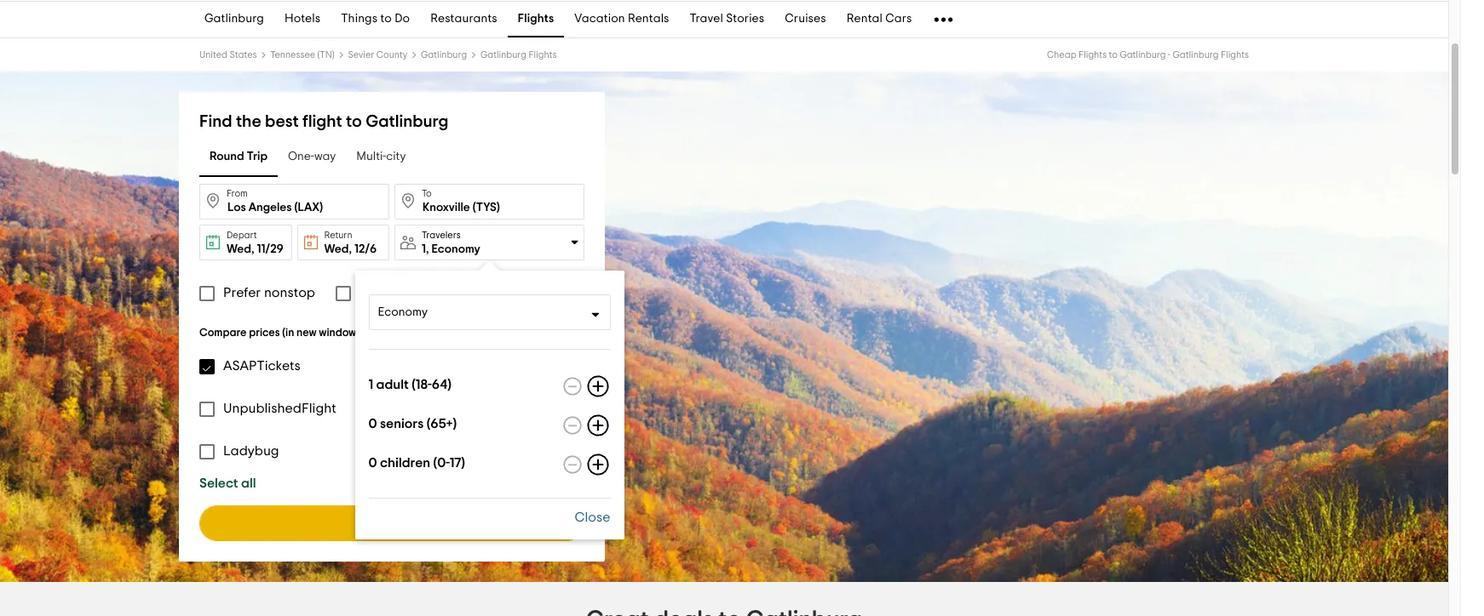 Task type: locate. For each thing, give the bounding box(es) containing it.
sponsored
[[371, 330, 414, 338]]

1 vertical spatial to
[[1109, 50, 1118, 60]]

do
[[395, 13, 410, 25]]

0 left the children at the bottom left of page
[[368, 457, 377, 470]]

best
[[265, 113, 299, 130]]

1 0 from the top
[[368, 417, 377, 431]]

economy down the 'travelers'
[[432, 243, 480, 255]]

flights down flights link
[[529, 50, 557, 60]]

economy inside travelers 1 , economy
[[432, 243, 480, 255]]

find the best flight to gatlinburg
[[199, 113, 449, 130]]

2 0 from the top
[[368, 457, 377, 470]]

City or Airport text field
[[199, 184, 389, 220]]

economy up sponsored
[[378, 307, 428, 319]]

find flights button
[[199, 506, 584, 542]]

wed, inside "return wed, 12/6"
[[324, 244, 352, 256]]

multi-
[[356, 151, 386, 163]]

gatlinburg flights
[[480, 50, 557, 60]]

ladybug
[[223, 445, 279, 458]]

depart wed, 11/29
[[227, 231, 283, 256]]

nearby
[[409, 286, 453, 300]]

(65+)
[[427, 417, 457, 431]]

2 wed, from the left
[[324, 244, 352, 256]]

gatlinburg link
[[194, 2, 274, 37], [421, 50, 467, 60]]

0 children (0-17)
[[368, 457, 465, 470]]

1 horizontal spatial find
[[358, 517, 385, 531]]

gatlinburg link up united states
[[194, 2, 274, 37]]

City or Airport text field
[[394, 184, 584, 220]]

0 vertical spatial 1
[[422, 243, 426, 255]]

1 horizontal spatial gatlinburg link
[[421, 50, 467, 60]]

wed, down return
[[324, 244, 352, 256]]

0 vertical spatial gatlinburg link
[[194, 2, 274, 37]]

gatlinburg right -
[[1173, 50, 1219, 60]]

2 vertical spatial to
[[346, 113, 362, 130]]

one-way
[[288, 151, 336, 163]]

from
[[227, 189, 248, 199]]

0 vertical spatial 0
[[368, 417, 377, 431]]

things to do
[[341, 13, 410, 25]]

sevier county link
[[348, 50, 407, 60]]

unpublishedflight
[[223, 402, 336, 416]]

1 vertical spatial find
[[358, 517, 385, 531]]

find
[[199, 113, 232, 130], [358, 517, 385, 531]]

gatlinburg down flights link
[[480, 50, 527, 60]]

rentals
[[628, 13, 669, 25]]

round trip
[[210, 151, 268, 163]]

travelers
[[422, 230, 461, 240]]

1 horizontal spatial 1
[[422, 243, 426, 255]]

1 vertical spatial economy
[[378, 307, 428, 319]]

tennessee (tn)
[[270, 50, 335, 60]]

0
[[368, 417, 377, 431], [368, 457, 377, 470]]

gatlinburg flights link
[[480, 50, 557, 60]]

select all
[[199, 477, 256, 491]]

1 wed, from the left
[[227, 244, 254, 256]]

gatlinburg up city
[[366, 113, 449, 130]]

find flights
[[358, 517, 426, 531]]

all
[[241, 477, 256, 491]]

nonstop
[[264, 286, 315, 300]]

wed,
[[227, 244, 254, 256], [324, 244, 352, 256]]

prices
[[249, 328, 280, 339]]

(18-
[[412, 378, 432, 392]]

flights up gatlinburg flights
[[518, 13, 554, 25]]

0 for 0 children (0-17)
[[368, 457, 377, 470]]

0 vertical spatial to
[[380, 13, 392, 25]]

1 left adult
[[368, 378, 373, 392]]

0 vertical spatial find
[[199, 113, 232, 130]]

find for find the best flight to gatlinburg
[[199, 113, 232, 130]]

gatlinburg
[[204, 13, 264, 25], [421, 50, 467, 60], [480, 50, 527, 60], [1120, 50, 1166, 60], [1173, 50, 1219, 60], [366, 113, 449, 130]]

find left flights
[[358, 517, 385, 531]]

find inside button
[[358, 517, 385, 531]]

prefer nonstop
[[223, 286, 315, 300]]

1 inside travelers 1 , economy
[[422, 243, 426, 255]]

trip
[[247, 151, 268, 163]]

one-
[[288, 151, 314, 163]]

sevier county
[[348, 50, 407, 60]]

tennessee
[[270, 50, 315, 60]]

vacation
[[574, 13, 625, 25]]

1 vertical spatial 0
[[368, 457, 377, 470]]

gatlinburg link down restaurants "link"
[[421, 50, 467, 60]]

way
[[314, 151, 336, 163]]

0 horizontal spatial gatlinburg link
[[194, 2, 274, 37]]

cruises link
[[775, 2, 836, 37]]

flight
[[302, 113, 342, 130]]

restaurants link
[[420, 2, 508, 37]]

hotels link
[[274, 2, 331, 37]]

to
[[380, 13, 392, 25], [1109, 50, 1118, 60], [346, 113, 362, 130]]

0 left seniors
[[368, 417, 377, 431]]

round
[[210, 151, 244, 163]]

64)
[[432, 378, 451, 392]]

stories
[[726, 13, 764, 25]]

economy
[[432, 243, 480, 255], [378, 307, 428, 319]]

tennessee (tn) link
[[270, 50, 335, 60]]

find left the
[[199, 113, 232, 130]]

to right cheap
[[1109, 50, 1118, 60]]

1 vertical spatial gatlinburg link
[[421, 50, 467, 60]]

airports
[[456, 286, 506, 300]]

to left do
[[380, 13, 392, 25]]

wed, down depart
[[227, 244, 254, 256]]

rental cars link
[[836, 2, 922, 37]]

wed, inside depart wed, 11/29
[[227, 244, 254, 256]]

united states link
[[199, 50, 257, 60]]

flights right cheap
[[1079, 50, 1107, 60]]

-
[[1168, 50, 1171, 60]]

0 horizontal spatial economy
[[378, 307, 428, 319]]

flights
[[518, 13, 554, 25], [529, 50, 557, 60], [1079, 50, 1107, 60], [1221, 50, 1249, 60]]

0 horizontal spatial wed,
[[227, 244, 254, 256]]

1 horizontal spatial economy
[[432, 243, 480, 255]]

restaurants
[[430, 13, 497, 25]]

1 vertical spatial 1
[[368, 378, 373, 392]]

1 horizontal spatial wed,
[[324, 244, 352, 256]]

0 horizontal spatial 1
[[368, 378, 373, 392]]

county
[[376, 50, 407, 60]]

flights
[[388, 517, 426, 531]]

,
[[426, 243, 429, 255]]

0 horizontal spatial find
[[199, 113, 232, 130]]

0 vertical spatial economy
[[432, 243, 480, 255]]

1
[[422, 243, 426, 255], [368, 378, 373, 392]]

children
[[380, 457, 430, 470]]

1 down the 'travelers'
[[422, 243, 426, 255]]

to right flight
[[346, 113, 362, 130]]



Task type: vqa. For each thing, say whether or not it's contained in the screenshot.
Carousel of images figure to the top
no



Task type: describe. For each thing, give the bounding box(es) containing it.
vacation rentals link
[[564, 2, 680, 37]]

compare prices (in new window)
[[199, 328, 360, 339]]

compare
[[199, 328, 247, 339]]

gatlinburg down restaurants "link"
[[421, 50, 467, 60]]

12/6
[[354, 244, 377, 256]]

0 horizontal spatial to
[[346, 113, 362, 130]]

0 for 0 seniors (65+)
[[368, 417, 377, 431]]

wed, for wed, 12/6
[[324, 244, 352, 256]]

multi-city
[[356, 151, 406, 163]]

1 adult (18-64)
[[368, 378, 451, 392]]

things
[[341, 13, 378, 25]]

gatlinburg left -
[[1120, 50, 1166, 60]]

wed, for wed, 11/29
[[227, 244, 254, 256]]

travelers 1 , economy
[[422, 230, 480, 255]]

rental cars
[[847, 13, 912, 25]]

(in
[[282, 328, 294, 339]]

close
[[575, 511, 610, 525]]

(tn)
[[317, 50, 335, 60]]

united
[[199, 50, 228, 60]]

travel stories link
[[680, 2, 775, 37]]

cheap
[[1047, 50, 1077, 60]]

1 horizontal spatial to
[[380, 13, 392, 25]]

select
[[199, 477, 238, 491]]

(0-
[[433, 457, 450, 470]]

flightsearchdirect
[[416, 402, 533, 416]]

the
[[236, 113, 261, 130]]

states
[[230, 50, 257, 60]]

gatlinburg up united states
[[204, 13, 264, 25]]

include nearby airports
[[360, 286, 506, 300]]

cruises
[[785, 13, 826, 25]]

seniors
[[380, 417, 424, 431]]

vacation rentals
[[574, 13, 669, 25]]

11/29
[[257, 244, 283, 256]]

cheap flights to gatlinburg - gatlinburg flights
[[1047, 50, 1249, 60]]

travel
[[690, 13, 723, 25]]

2 horizontal spatial to
[[1109, 50, 1118, 60]]

new
[[297, 328, 317, 339]]

17)
[[450, 457, 465, 470]]

rental
[[847, 13, 883, 25]]

to
[[422, 189, 432, 199]]

find for find flights
[[358, 517, 385, 531]]

include
[[360, 286, 406, 300]]

depart
[[227, 231, 257, 240]]

hotels
[[285, 13, 321, 25]]

travel stories
[[690, 13, 764, 25]]

city
[[386, 151, 406, 163]]

flights link
[[508, 2, 564, 37]]

asaptickets
[[223, 360, 300, 373]]

window)
[[319, 328, 360, 339]]

sevier
[[348, 50, 374, 60]]

things to do link
[[331, 2, 420, 37]]

prefer
[[223, 286, 261, 300]]

cars
[[885, 13, 912, 25]]

return
[[324, 231, 352, 240]]

return wed, 12/6
[[324, 231, 377, 256]]

flights right -
[[1221, 50, 1249, 60]]

united states
[[199, 50, 257, 60]]

adult
[[376, 378, 409, 392]]

0 seniors (65+)
[[368, 417, 457, 431]]



